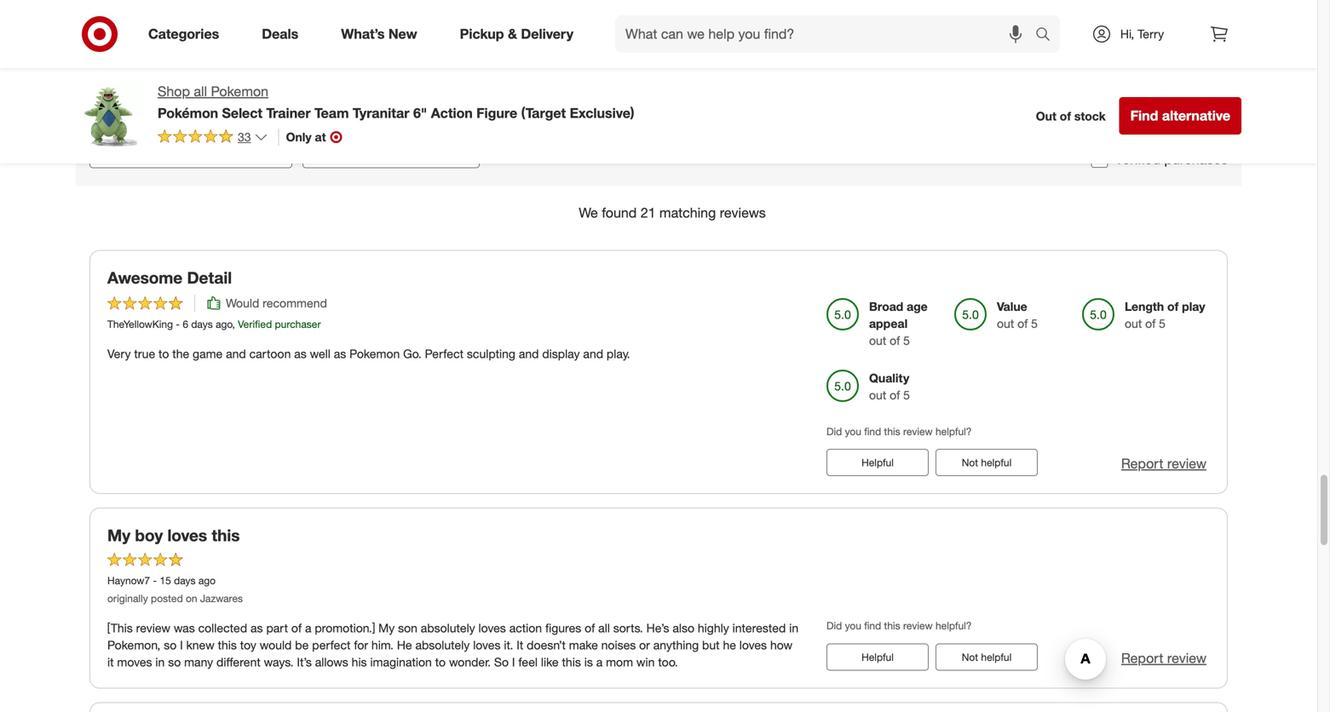 Task type: vqa. For each thing, say whether or not it's contained in the screenshot.
length
yes



Task type: locate. For each thing, give the bounding box(es) containing it.
- left 6
[[176, 318, 180, 331]]

pokemon up select
[[211, 83, 269, 100]]

2 did from the top
[[827, 620, 842, 633]]

of inside 'quality out of 5'
[[890, 388, 900, 403]]

write a review button
[[617, 60, 701, 88]]

1 not helpful button from the top
[[936, 449, 1038, 477]]

ago inside haynow7 - 15 days ago originally posted on jazwares
[[198, 574, 216, 587]]

1 horizontal spatial -
[[176, 318, 180, 331]]

0 vertical spatial did you find this review helpful?
[[827, 425, 972, 438]]

game
[[193, 346, 223, 361]]

absolutely right son
[[421, 621, 475, 636]]

0 horizontal spatial verified
[[238, 318, 272, 331]]

loves down interested
[[740, 638, 767, 653]]

1 vertical spatial my
[[379, 621, 395, 636]]

1 horizontal spatial all
[[599, 621, 610, 636]]

days for ,
[[191, 318, 213, 331]]

not for 2nd helpful button
[[962, 651, 979, 664]]

1 helpful from the top
[[862, 457, 894, 469]]

so down was
[[164, 638, 177, 653]]

all up 'noises'
[[599, 621, 610, 636]]

1 horizontal spatial pokemon
[[350, 346, 400, 361]]

2 horizontal spatial and
[[583, 346, 604, 361]]

reviews
[[720, 205, 766, 221]]

1 vertical spatial i
[[512, 655, 515, 670]]

you for second helpful button from the bottom
[[845, 425, 862, 438]]

you
[[845, 425, 862, 438], [845, 620, 862, 633]]

2 helpful button from the top
[[827, 644, 929, 671]]

not helpful button for second helpful button from the bottom
[[936, 449, 1038, 477]]

0 vertical spatial find
[[865, 425, 882, 438]]

0 horizontal spatial and
[[226, 346, 246, 361]]

1 helpful? from the top
[[936, 425, 972, 438]]

was
[[174, 621, 195, 636]]

1 vertical spatial not helpful button
[[936, 644, 1038, 671]]

out down the length
[[1125, 316, 1142, 331]]

highly
[[698, 621, 729, 636]]

we
[[579, 205, 598, 221]]

0 vertical spatial report review
[[1122, 456, 1207, 472]]

as left well
[[294, 346, 307, 361]]

2 you from the top
[[845, 620, 862, 633]]

figures
[[545, 621, 582, 636]]

2 not from the top
[[962, 651, 979, 664]]

of
[[1060, 108, 1071, 123], [1168, 299, 1179, 314], [1018, 316, 1028, 331], [1146, 316, 1156, 331], [890, 333, 900, 348], [890, 388, 900, 403], [291, 621, 302, 636], [585, 621, 595, 636]]

helpful for second helpful button from the bottom
[[862, 457, 894, 469]]

he
[[723, 638, 736, 653]]

pokemon inside shop all pokemon pokémon select trainer team tyranitar 6" action figure (target exclusive)
[[211, 83, 269, 100]]

1 helpful button from the top
[[827, 449, 929, 477]]

2 find from the top
[[865, 620, 882, 633]]

days right 6
[[191, 318, 213, 331]]

quality
[[869, 371, 910, 386]]

1 helpful from the top
[[981, 457, 1012, 469]]

guest review image 4 of 12, zoom in image
[[599, 0, 705, 21]]

1 vertical spatial verified
[[238, 318, 272, 331]]

1 horizontal spatial to
[[435, 655, 446, 670]]

broad
[[869, 299, 904, 314]]

1 find from the top
[[865, 425, 882, 438]]

length of play out of 5
[[1125, 299, 1206, 331]]

0 vertical spatial not
[[962, 457, 979, 469]]

0 vertical spatial verified
[[1115, 151, 1161, 168]]

1 horizontal spatial and
[[519, 346, 539, 361]]

report review button
[[1122, 455, 1207, 474], [1122, 649, 1207, 668]]

0 horizontal spatial i
[[180, 638, 183, 653]]

-
[[176, 318, 180, 331], [153, 574, 157, 587]]

1 vertical spatial report review button
[[1122, 649, 1207, 668]]

0 vertical spatial in
[[790, 621, 799, 636]]

15
[[160, 574, 171, 587]]

21
[[641, 205, 656, 221]]

my left boy
[[107, 526, 131, 546]]

loves
[[168, 526, 207, 546], [479, 621, 506, 636], [473, 638, 501, 653], [740, 638, 767, 653]]

i down was
[[180, 638, 183, 653]]

0 vertical spatial not helpful button
[[936, 449, 1038, 477]]

out down appeal
[[869, 333, 887, 348]]

and right game
[[226, 346, 246, 361]]

as inside [this review was collected as part of a promotion.] my son absolutely loves action figures of all sorts. he's also highly interested in pokemon, so i knew this toy would be perfect for him. he absolutely loves it. it doesn't make noises or anything but he loves how it moves in so many different ways. it's allows his imagination to wonder. so i feel like this is a mom win too.
[[251, 621, 263, 636]]

find alternative button
[[1120, 97, 1242, 135]]

i right "so" at the left bottom
[[512, 655, 515, 670]]

1 vertical spatial did you find this review helpful?
[[827, 620, 972, 633]]

0 vertical spatial helpful
[[981, 457, 1012, 469]]

2 helpful? from the top
[[936, 620, 972, 633]]

find
[[865, 425, 882, 438], [865, 620, 882, 633]]

to inside [this review was collected as part of a promotion.] my son absolutely loves action figures of all sorts. he's also highly interested in pokemon, so i knew this toy would be perfect for him. he absolutely loves it. it doesn't make noises or anything but he loves how it moves in so many different ways. it's allows his imagination to wonder. so i feel like this is a mom win too.
[[435, 655, 446, 670]]

1 vertical spatial did
[[827, 620, 842, 633]]

[this
[[107, 621, 133, 636]]

so left "many"
[[168, 655, 181, 670]]

theyellowking - 6 days ago , verified purchaser
[[107, 318, 321, 331]]

1 vertical spatial all
[[599, 621, 610, 636]]

with photos
[[1115, 128, 1189, 145]]

2 vertical spatial a
[[596, 655, 603, 670]]

verified down with
[[1115, 151, 1161, 168]]

1 vertical spatial report
[[1122, 650, 1164, 667]]

2 helpful from the top
[[862, 651, 894, 664]]

image of pokémon select trainer team tyranitar 6" action figure (target exclusive) image
[[76, 82, 144, 150]]

as right well
[[334, 346, 346, 361]]

- left the 15
[[153, 574, 157, 587]]

2 horizontal spatial a
[[653, 68, 659, 80]]

value
[[997, 299, 1028, 314]]

interested
[[733, 621, 786, 636]]

0 vertical spatial -
[[176, 318, 180, 331]]

2 not helpful button from the top
[[936, 644, 1038, 671]]

0 vertical spatial a
[[653, 68, 659, 80]]

1 vertical spatial helpful
[[862, 651, 894, 664]]

all
[[194, 83, 207, 100], [599, 621, 610, 636]]

1 vertical spatial not
[[962, 651, 979, 664]]

1 vertical spatial -
[[153, 574, 157, 587]]

value out of 5
[[997, 299, 1038, 331]]

son
[[398, 621, 418, 636]]

absolutely up wonder.
[[415, 638, 470, 653]]

team
[[315, 105, 349, 121]]

0 vertical spatial helpful?
[[936, 425, 972, 438]]

days up on
[[174, 574, 196, 587]]

2 did you find this review helpful? from the top
[[827, 620, 972, 633]]

ago for [this review was collected as part of a promotion.] my son absolutely loves action figures of all sorts. he's also highly interested in pokemon, so i knew this toy would be perfect for him. he absolutely loves it. it doesn't make noises or anything but he loves how it moves in so many different ways. it's allows his imagination to wonder. so i feel like this is a mom win too.
[[198, 574, 216, 587]]

1 vertical spatial find
[[865, 620, 882, 633]]

delivery
[[521, 26, 574, 42]]

true
[[134, 346, 155, 361]]

ago down would
[[216, 318, 232, 331]]

0 vertical spatial ago
[[216, 318, 232, 331]]

1 horizontal spatial verified
[[1115, 151, 1161, 168]]

1 you from the top
[[845, 425, 862, 438]]

1 vertical spatial so
[[168, 655, 181, 670]]

not helpful
[[962, 457, 1012, 469], [962, 651, 1012, 664]]

days inside haynow7 - 15 days ago originally posted on jazwares
[[174, 574, 196, 587]]

action
[[509, 621, 542, 636]]

0 vertical spatial not helpful
[[962, 457, 1012, 469]]

1 vertical spatial to
[[435, 655, 446, 670]]

0 vertical spatial helpful button
[[827, 449, 929, 477]]

as up toy
[[251, 621, 263, 636]]

awesome
[[107, 268, 183, 288]]

quality out of 5
[[869, 371, 910, 403]]

report
[[1122, 456, 1164, 472], [1122, 650, 1164, 667]]

out down the quality
[[869, 388, 887, 403]]

sorts.
[[614, 621, 643, 636]]

0 vertical spatial report
[[1122, 456, 1164, 472]]

very true to the game and cartoon as well as pokemon go. perfect sculpting and display and play.
[[107, 346, 630, 361]]

it's
[[297, 655, 312, 670]]

also
[[673, 621, 695, 636]]

1 horizontal spatial my
[[379, 621, 395, 636]]

out inside value out of 5
[[997, 316, 1015, 331]]

did you find this review helpful?
[[827, 425, 972, 438], [827, 620, 972, 633]]

of down the quality
[[890, 388, 900, 403]]

purchases
[[1165, 151, 1228, 168]]

a up be on the left
[[305, 621, 312, 636]]

of down value
[[1018, 316, 1028, 331]]

1 vertical spatial not helpful
[[962, 651, 1012, 664]]

search
[[1028, 27, 1069, 44]]

1 report review from the top
[[1122, 456, 1207, 472]]

helpful button
[[827, 449, 929, 477], [827, 644, 929, 671]]

1 vertical spatial in
[[155, 655, 165, 670]]

for
[[354, 638, 368, 653]]

it
[[107, 655, 114, 670]]

- for ,
[[176, 318, 180, 331]]

helpful for 2nd helpful button
[[862, 651, 894, 664]]

all inside shop all pokemon pokémon select trainer team tyranitar 6" action figure (target exclusive)
[[194, 83, 207, 100]]

my inside [this review was collected as part of a promotion.] my son absolutely loves action figures of all sorts. he's also highly interested in pokemon, so i knew this toy would be perfect for him. he absolutely loves it. it doesn't make noises or anything but he loves how it moves in so many different ways. it's allows his imagination to wonder. so i feel like this is a mom win too.
[[379, 621, 395, 636]]

0 horizontal spatial -
[[153, 574, 157, 587]]

1 vertical spatial report review
[[1122, 650, 1207, 667]]

0 vertical spatial did
[[827, 425, 842, 438]]

0 vertical spatial helpful
[[862, 457, 894, 469]]

to left the
[[159, 346, 169, 361]]

it
[[517, 638, 524, 653]]

pickup
[[460, 26, 504, 42]]

0 horizontal spatial pokemon
[[211, 83, 269, 100]]

in up the how
[[790, 621, 799, 636]]

as
[[294, 346, 307, 361], [334, 346, 346, 361], [251, 621, 263, 636]]

found
[[602, 205, 637, 221]]

out down value
[[997, 316, 1015, 331]]

ago for ,
[[216, 318, 232, 331]]

all up the pokémon
[[194, 83, 207, 100]]

a right write
[[653, 68, 659, 80]]

helpful
[[862, 457, 894, 469], [862, 651, 894, 664]]

pokemon left go.
[[350, 346, 400, 361]]

ago
[[216, 318, 232, 331], [198, 574, 216, 587]]

0 vertical spatial my
[[107, 526, 131, 546]]

a
[[653, 68, 659, 80], [305, 621, 312, 636], [596, 655, 603, 670]]

verified right , on the top left of page
[[238, 318, 272, 331]]

0 horizontal spatial a
[[305, 621, 312, 636]]

he's
[[647, 621, 670, 636]]

- inside haynow7 - 15 days ago originally posted on jazwares
[[153, 574, 157, 587]]

0 vertical spatial pokemon
[[211, 83, 269, 100]]

1 vertical spatial days
[[174, 574, 196, 587]]

out inside 'quality out of 5'
[[869, 388, 887, 403]]

ago up jazwares
[[198, 574, 216, 587]]

What can we help you find? suggestions appear below search field
[[615, 15, 1040, 53]]

guest review image 5 of 12, zoom in image
[[719, 0, 826, 21]]

1 not helpful from the top
[[962, 457, 1012, 469]]

my up him.
[[379, 621, 395, 636]]

1 vertical spatial ago
[[198, 574, 216, 587]]

in
[[790, 621, 799, 636], [155, 655, 165, 670]]

0 horizontal spatial all
[[194, 83, 207, 100]]

find for 2nd helpful button
[[865, 620, 882, 633]]

0 vertical spatial absolutely
[[421, 621, 475, 636]]

and left play.
[[583, 346, 604, 361]]

new
[[389, 26, 417, 42]]

0 vertical spatial report review button
[[1122, 455, 1207, 474]]

find
[[1131, 107, 1159, 124]]

1 horizontal spatial a
[[596, 655, 603, 670]]

select
[[222, 105, 263, 121]]

this
[[884, 425, 901, 438], [212, 526, 240, 546], [884, 620, 901, 633], [218, 638, 237, 653], [562, 655, 581, 670]]

0 vertical spatial days
[[191, 318, 213, 331]]

2 and from the left
[[519, 346, 539, 361]]

report review
[[1122, 456, 1207, 472], [1122, 650, 1207, 667]]

1 vertical spatial you
[[845, 620, 862, 633]]

in right moves
[[155, 655, 165, 670]]

1 vertical spatial helpful?
[[936, 620, 972, 633]]

0 vertical spatial i
[[180, 638, 183, 653]]

0 vertical spatial all
[[194, 83, 207, 100]]

figure
[[477, 105, 518, 121]]

and left the display
[[519, 346, 539, 361]]

originally
[[107, 593, 148, 605]]

1 not from the top
[[962, 457, 979, 469]]

1 report review button from the top
[[1122, 455, 1207, 474]]

find alternative
[[1131, 107, 1231, 124]]

0 horizontal spatial as
[[251, 621, 263, 636]]

did
[[827, 425, 842, 438], [827, 620, 842, 633]]

1 did you find this review helpful? from the top
[[827, 425, 972, 438]]

1 vertical spatial helpful button
[[827, 644, 929, 671]]

2 report review button from the top
[[1122, 649, 1207, 668]]

of down appeal
[[890, 333, 900, 348]]

a right is
[[596, 655, 603, 670]]

0 vertical spatial to
[[159, 346, 169, 361]]

1 did from the top
[[827, 425, 842, 438]]

to left wonder.
[[435, 655, 446, 670]]

out
[[997, 316, 1015, 331], [1125, 316, 1142, 331], [869, 333, 887, 348], [869, 388, 887, 403]]

of inside the broad age appeal out of 5
[[890, 333, 900, 348]]

out of stock
[[1036, 108, 1106, 123]]

1 vertical spatial helpful
[[981, 651, 1012, 664]]

2 helpful from the top
[[981, 651, 1012, 664]]

what's
[[341, 26, 385, 42]]

not helpful button
[[936, 449, 1038, 477], [936, 644, 1038, 671]]

days
[[191, 318, 213, 331], [174, 574, 196, 587]]

guest review image 6 of 12, zoom in image
[[839, 0, 946, 21]]

my
[[107, 526, 131, 546], [379, 621, 395, 636]]

(target
[[521, 105, 566, 121]]

0 vertical spatial you
[[845, 425, 862, 438]]

ways.
[[264, 655, 294, 670]]

trainer
[[266, 105, 311, 121]]



Task type: describe. For each thing, give the bounding box(es) containing it.
5 inside length of play out of 5
[[1159, 316, 1166, 331]]

verified purchases
[[1115, 151, 1228, 168]]

0 vertical spatial so
[[164, 638, 177, 653]]

3 and from the left
[[583, 346, 604, 361]]

Verified purchases checkbox
[[1092, 151, 1109, 168]]

would
[[226, 296, 259, 311]]

very
[[107, 346, 131, 361]]

we found 21 matching reviews
[[579, 205, 766, 221]]

him.
[[372, 638, 394, 653]]

photos
[[1146, 128, 1189, 145]]

[this review was collected as part of a promotion.] my son absolutely loves action figures of all sorts. he's also highly interested in pokemon, so i knew this toy would be perfect for him. he absolutely loves it. it doesn't make noises or anything but he loves how it moves in so many different ways. it's allows his imagination to wonder. so i feel like this is a mom win too.
[[107, 621, 799, 670]]

of up be on the left
[[291, 621, 302, 636]]

deals
[[262, 26, 299, 42]]

on
[[186, 593, 197, 605]]

report review button for 2nd helpful button
[[1122, 649, 1207, 668]]

write
[[625, 68, 650, 80]]

make
[[569, 638, 598, 653]]

0 horizontal spatial to
[[159, 346, 169, 361]]

broad age appeal out of 5
[[869, 299, 928, 348]]

he
[[397, 638, 412, 653]]

only
[[286, 129, 312, 144]]

anything
[[654, 638, 699, 653]]

of left play
[[1168, 299, 1179, 314]]

pokémon
[[158, 105, 218, 121]]

33
[[238, 129, 251, 144]]

you for 2nd helpful button
[[845, 620, 862, 633]]

what's new link
[[327, 15, 439, 53]]

- for [this review was collected as part of a promotion.] my son absolutely loves action figures of all sorts. he's also highly interested in pokemon, so i knew this toy would be perfect for him. he absolutely loves it. it doesn't make noises or anything but he loves how it moves in so many different ways. it's allows his imagination to wonder. so i feel like this is a mom win too.
[[153, 574, 157, 587]]

helpful? for second helpful button from the bottom
[[936, 425, 972, 438]]

age
[[907, 299, 928, 314]]

days for [this review was collected as part of a promotion.] my son absolutely loves action figures of all sorts. he's also highly interested in pokemon, so i knew this toy would be perfect for him. he absolutely loves it. it doesn't make noises or anything but he loves how it moves in so many different ways. it's allows his imagination to wonder. so i feel like this is a mom win too.
[[174, 574, 196, 587]]

display
[[542, 346, 580, 361]]

With photos checkbox
[[1092, 128, 1109, 145]]

perfect
[[425, 346, 464, 361]]

,
[[232, 318, 235, 331]]

wonder.
[[449, 655, 491, 670]]

awesome detail
[[107, 268, 232, 288]]

jazwares
[[200, 593, 243, 605]]

shop
[[158, 83, 190, 100]]

stock
[[1075, 108, 1106, 123]]

but
[[702, 638, 720, 653]]

noises
[[601, 638, 636, 653]]

play.
[[607, 346, 630, 361]]

play
[[1182, 299, 1206, 314]]

1 report from the top
[[1122, 456, 1164, 472]]

perfect
[[312, 638, 351, 653]]

pickup & delivery link
[[445, 15, 595, 53]]

mom
[[606, 655, 633, 670]]

out inside length of play out of 5
[[1125, 316, 1142, 331]]

categories link
[[134, 15, 241, 53]]

2 report review from the top
[[1122, 650, 1207, 667]]

how
[[771, 638, 793, 653]]

5 inside the broad age appeal out of 5
[[904, 333, 910, 348]]

helpful? for 2nd helpful button
[[936, 620, 972, 633]]

would recommend
[[226, 296, 327, 311]]

1 vertical spatial absolutely
[[415, 638, 470, 653]]

matching
[[660, 205, 716, 221]]

with
[[1115, 128, 1143, 145]]

his
[[352, 655, 367, 670]]

out inside the broad age appeal out of 5
[[869, 333, 887, 348]]

shop all pokemon pokémon select trainer team tyranitar 6" action figure (target exclusive)
[[158, 83, 635, 121]]

hi,
[[1121, 26, 1135, 41]]

did you find this review helpful? for second helpful button from the bottom
[[827, 425, 972, 438]]

2 horizontal spatial as
[[334, 346, 346, 361]]

cartoon
[[249, 346, 291, 361]]

1 vertical spatial pokemon
[[350, 346, 400, 361]]

what's new
[[341, 26, 417, 42]]

2 not helpful from the top
[[962, 651, 1012, 664]]

tyranitar
[[353, 105, 410, 121]]

part
[[266, 621, 288, 636]]

appeal
[[869, 316, 908, 331]]

6
[[183, 318, 188, 331]]

search button
[[1028, 15, 1069, 56]]

like
[[541, 655, 559, 670]]

detail
[[187, 268, 232, 288]]

write a review
[[625, 68, 693, 80]]

imagination
[[370, 655, 432, 670]]

report review button for second helpful button from the bottom
[[1122, 455, 1207, 474]]

sculpting
[[467, 346, 516, 361]]

did you find this review helpful? for 2nd helpful button
[[827, 620, 972, 633]]

deals link
[[247, 15, 320, 53]]

0 horizontal spatial my
[[107, 526, 131, 546]]

purchaser
[[275, 318, 321, 331]]

be
[[295, 638, 309, 653]]

at
[[315, 129, 326, 144]]

6"
[[413, 105, 427, 121]]

review inside button
[[661, 68, 693, 80]]

5 inside value out of 5
[[1031, 316, 1038, 331]]

1 vertical spatial a
[[305, 621, 312, 636]]

of inside value out of 5
[[1018, 316, 1028, 331]]

2 report from the top
[[1122, 650, 1164, 667]]

the
[[172, 346, 189, 361]]

0 horizontal spatial in
[[155, 655, 165, 670]]

1 horizontal spatial in
[[790, 621, 799, 636]]

loves up 'it.'
[[479, 621, 506, 636]]

win
[[637, 655, 655, 670]]

not for second helpful button from the bottom
[[962, 457, 979, 469]]

boy
[[135, 526, 163, 546]]

go.
[[403, 346, 422, 361]]

only at
[[286, 129, 326, 144]]

pickup & delivery
[[460, 26, 574, 42]]

it.
[[504, 638, 513, 653]]

loves right boy
[[168, 526, 207, 546]]

action
[[431, 105, 473, 121]]

not helpful button for 2nd helpful button
[[936, 644, 1038, 671]]

1 horizontal spatial i
[[512, 655, 515, 670]]

moves
[[117, 655, 152, 670]]

1 and from the left
[[226, 346, 246, 361]]

terry
[[1138, 26, 1164, 41]]

review inside [this review was collected as part of a promotion.] my son absolutely loves action figures of all sorts. he's also highly interested in pokemon, so i knew this toy would be perfect for him. he absolutely loves it. it doesn't make noises or anything but he loves how it moves in so many different ways. it's allows his imagination to wonder. so i feel like this is a mom win too.
[[136, 621, 171, 636]]

a inside button
[[653, 68, 659, 80]]

collected
[[198, 621, 247, 636]]

of right out
[[1060, 108, 1071, 123]]

would
[[260, 638, 292, 653]]

well
[[310, 346, 331, 361]]

1 horizontal spatial as
[[294, 346, 307, 361]]

loves left 'it.'
[[473, 638, 501, 653]]

find for second helpful button from the bottom
[[865, 425, 882, 438]]

of down the length
[[1146, 316, 1156, 331]]

all inside [this review was collected as part of a promotion.] my son absolutely loves action figures of all sorts. he's also highly interested in pokemon, so i knew this toy would be perfect for him. he absolutely loves it. it doesn't make noises or anything but he loves how it moves in so many different ways. it's allows his imagination to wonder. so i feel like this is a mom win too.
[[599, 621, 610, 636]]

of up make
[[585, 621, 595, 636]]

5 inside 'quality out of 5'
[[904, 388, 910, 403]]

so
[[494, 655, 509, 670]]

recommend
[[263, 296, 327, 311]]

theyellowking
[[107, 318, 173, 331]]

toy
[[240, 638, 256, 653]]



